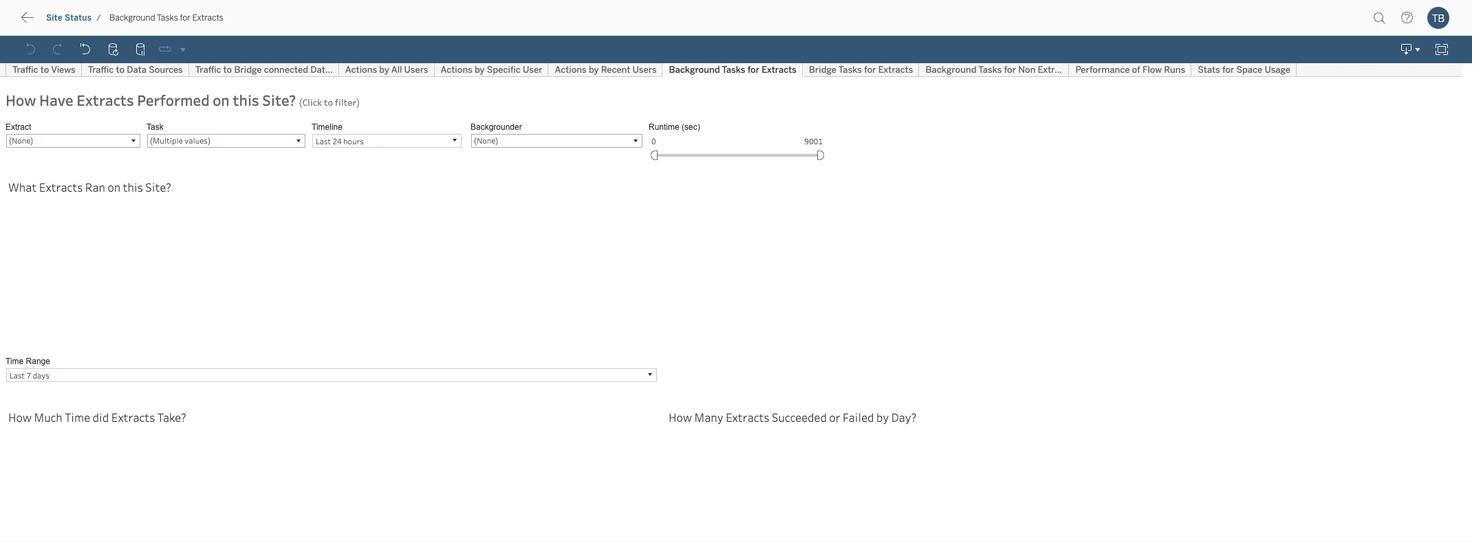 Task type: describe. For each thing, give the bounding box(es) containing it.
background
[[109, 13, 155, 23]]

background tasks for extracts element
[[105, 13, 228, 23]]

background tasks for extracts
[[109, 13, 224, 23]]



Task type: locate. For each thing, give the bounding box(es) containing it.
site status /
[[46, 13, 101, 23]]

for
[[180, 13, 190, 23]]

site
[[46, 13, 62, 23]]

site status link
[[45, 12, 92, 23]]

status
[[65, 13, 92, 23]]

extracts
[[192, 13, 224, 23]]

tasks
[[157, 13, 178, 23]]

/
[[96, 13, 101, 23]]



Task type: vqa. For each thing, say whether or not it's contained in the screenshot.
Sheet 1
no



